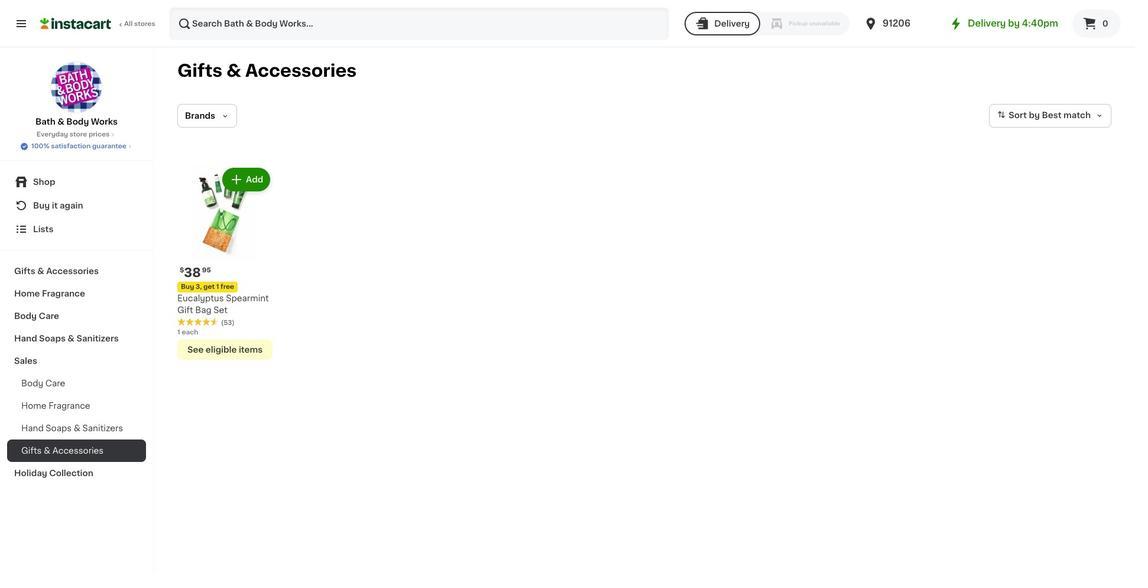 Task type: vqa. For each thing, say whether or not it's contained in the screenshot.
topmost Gifts
yes



Task type: describe. For each thing, give the bounding box(es) containing it.
2 body care link from the top
[[7, 373, 146, 395]]

1 each
[[177, 330, 198, 336]]

Search field
[[170, 8, 668, 39]]

body for 2nd "body care" link
[[21, 380, 43, 388]]

brands
[[185, 112, 215, 120]]

care for first "body care" link
[[39, 312, 59, 321]]

gifts for first gifts & accessories link from the top
[[14, 267, 35, 276]]

0 vertical spatial gifts & accessories
[[177, 62, 357, 79]]

prices
[[89, 131, 110, 138]]

eucalyptus
[[177, 295, 224, 303]]

100%
[[31, 143, 49, 150]]

collection
[[49, 470, 93, 478]]

100% satisfaction guarantee button
[[20, 140, 134, 151]]

all stores
[[124, 21, 155, 27]]

0 vertical spatial body
[[66, 118, 89, 126]]

gifts for 2nd gifts & accessories link from the top of the page
[[21, 447, 42, 455]]

& inside bath & body works link
[[57, 118, 64, 126]]

home fragrance link for care
[[7, 283, 146, 305]]

by for sort
[[1029, 111, 1040, 120]]

95
[[202, 268, 211, 274]]

lists
[[33, 225, 54, 234]]

guarantee
[[92, 143, 127, 150]]

bath & body works
[[35, 118, 118, 126]]

store
[[70, 131, 87, 138]]

product group
[[177, 166, 273, 360]]

0 vertical spatial gifts
[[177, 62, 223, 79]]

hand soaps & sanitizers for second hand soaps & sanitizers link from the bottom
[[14, 335, 119, 343]]

get
[[203, 284, 215, 291]]

bath
[[35, 118, 55, 126]]

1 gifts & accessories link from the top
[[7, 260, 146, 283]]

0 vertical spatial accessories
[[245, 62, 357, 79]]

eligible
[[206, 346, 237, 354]]

buy for buy 3, get 1 free
[[181, 284, 194, 291]]

delivery by 4:40pm link
[[949, 17, 1059, 31]]

holiday collection link
[[7, 463, 146, 485]]

home for body
[[21, 402, 46, 410]]

shop
[[33, 178, 55, 186]]

home fragrance link for soaps
[[7, 395, 146, 418]]

see
[[187, 346, 204, 354]]

sort
[[1009, 111, 1027, 120]]

buy 3, get 1 free
[[181, 284, 234, 291]]

see eligible items
[[187, 346, 263, 354]]

it
[[52, 202, 58, 210]]

body for first "body care" link
[[14, 312, 37, 321]]

soaps for second hand soaps & sanitizers link from the top
[[46, 425, 72, 433]]

1 hand soaps & sanitizers link from the top
[[7, 328, 146, 350]]

home fragrance for care
[[21, 402, 90, 410]]

best match
[[1042, 111, 1091, 120]]

& up brands dropdown button
[[227, 62, 241, 79]]

hand for second hand soaps & sanitizers link from the bottom
[[14, 335, 37, 343]]

(53)
[[221, 320, 235, 327]]

91206 button
[[864, 7, 935, 40]]

home fragrance for &
[[14, 290, 85, 298]]

& up holiday collection
[[44, 447, 50, 455]]

& up sales link
[[68, 335, 75, 343]]

1 horizontal spatial 1
[[216, 284, 219, 291]]

stores
[[134, 21, 155, 27]]

accessories for first gifts & accessories link from the top
[[46, 267, 99, 276]]

hand for second hand soaps & sanitizers link from the top
[[21, 425, 44, 433]]

Best match Sort by field
[[990, 104, 1112, 128]]

again
[[60, 202, 83, 210]]

delivery for delivery
[[715, 20, 750, 28]]

bath & body works logo image
[[51, 62, 103, 114]]

sort by
[[1009, 111, 1040, 120]]

by for delivery
[[1009, 19, 1020, 28]]



Task type: locate. For each thing, give the bounding box(es) containing it.
gifts up brands
[[177, 62, 223, 79]]

buy it again link
[[7, 194, 146, 218]]

2 vertical spatial accessories
[[53, 447, 104, 455]]

body care up 'sales'
[[14, 312, 59, 321]]

care up sales link
[[39, 312, 59, 321]]

gifts up holiday
[[21, 447, 42, 455]]

0 vertical spatial gifts & accessories link
[[7, 260, 146, 283]]

bath & body works link
[[35, 62, 118, 128]]

1 right get
[[216, 284, 219, 291]]

see eligible items button
[[177, 340, 273, 360]]

$
[[180, 268, 184, 274]]

body care down 'sales'
[[21, 380, 65, 388]]

100% satisfaction guarantee
[[31, 143, 127, 150]]

2 vertical spatial body
[[21, 380, 43, 388]]

sanitizers for second hand soaps & sanitizers link from the bottom
[[77, 335, 119, 343]]

0 vertical spatial hand
[[14, 335, 37, 343]]

sanitizers
[[77, 335, 119, 343], [83, 425, 123, 433]]

all stores link
[[40, 7, 156, 40]]

2 vertical spatial gifts & accessories
[[21, 447, 104, 455]]

home fragrance link
[[7, 283, 146, 305], [7, 395, 146, 418]]

1 home fragrance link from the top
[[7, 283, 146, 305]]

2 vertical spatial gifts
[[21, 447, 42, 455]]

0 vertical spatial home fragrance
[[14, 290, 85, 298]]

accessories for 2nd gifts & accessories link from the top of the page
[[53, 447, 104, 455]]

body down 'sales'
[[21, 380, 43, 388]]

body care link down 'sales'
[[7, 373, 146, 395]]

body care for 2nd "body care" link
[[21, 380, 65, 388]]

hand soaps & sanitizers link up 'sales'
[[7, 328, 146, 350]]

buy
[[33, 202, 50, 210], [181, 284, 194, 291]]

buy inside product group
[[181, 284, 194, 291]]

buy left '3,' at the left of the page
[[181, 284, 194, 291]]

home
[[14, 290, 40, 298], [21, 402, 46, 410]]

38
[[184, 267, 201, 279]]

0 horizontal spatial 1
[[177, 330, 180, 336]]

delivery for delivery by 4:40pm
[[968, 19, 1006, 28]]

body up store
[[66, 118, 89, 126]]

holiday collection
[[14, 470, 93, 478]]

free
[[221, 284, 234, 291]]

body care link
[[7, 305, 146, 328], [7, 373, 146, 395]]

gifts
[[177, 62, 223, 79], [14, 267, 35, 276], [21, 447, 42, 455]]

1 left each
[[177, 330, 180, 336]]

1 vertical spatial fragrance
[[49, 402, 90, 410]]

1 vertical spatial home fragrance
[[21, 402, 90, 410]]

0 vertical spatial body care link
[[7, 305, 146, 328]]

by right sort
[[1029, 111, 1040, 120]]

service type group
[[685, 12, 850, 35]]

0 horizontal spatial by
[[1009, 19, 1020, 28]]

&
[[227, 62, 241, 79], [57, 118, 64, 126], [37, 267, 44, 276], [68, 335, 75, 343], [74, 425, 80, 433], [44, 447, 50, 455]]

1 vertical spatial 1
[[177, 330, 180, 336]]

91206
[[883, 19, 911, 28]]

body care for first "body care" link
[[14, 312, 59, 321]]

1 vertical spatial home
[[21, 402, 46, 410]]

buy it again
[[33, 202, 83, 210]]

hand soaps & sanitizers up collection
[[21, 425, 123, 433]]

body up 'sales'
[[14, 312, 37, 321]]

fragrance for care
[[42, 290, 85, 298]]

& up holiday collection link
[[74, 425, 80, 433]]

delivery button
[[685, 12, 761, 35]]

gifts & accessories
[[177, 62, 357, 79], [14, 267, 99, 276], [21, 447, 104, 455]]

hand up holiday
[[21, 425, 44, 433]]

care
[[39, 312, 59, 321], [45, 380, 65, 388]]

hand soaps & sanitizers up sales link
[[14, 335, 119, 343]]

body care
[[14, 312, 59, 321], [21, 380, 65, 388]]

& up everyday
[[57, 118, 64, 126]]

home fragrance
[[14, 290, 85, 298], [21, 402, 90, 410]]

fragrance for soaps
[[49, 402, 90, 410]]

gifts & accessories for 2nd gifts & accessories link from the top of the page
[[21, 447, 104, 455]]

0 vertical spatial home
[[14, 290, 40, 298]]

accessories
[[245, 62, 357, 79], [46, 267, 99, 276], [53, 447, 104, 455]]

soaps for second hand soaps & sanitizers link from the bottom
[[39, 335, 66, 343]]

1 vertical spatial home fragrance link
[[7, 395, 146, 418]]

0 horizontal spatial delivery
[[715, 20, 750, 28]]

hand
[[14, 335, 37, 343], [21, 425, 44, 433]]

hand soaps & sanitizers link
[[7, 328, 146, 350], [7, 418, 146, 440]]

fragrance
[[42, 290, 85, 298], [49, 402, 90, 410]]

everyday store prices
[[37, 131, 110, 138]]

1 vertical spatial body
[[14, 312, 37, 321]]

3,
[[196, 284, 202, 291]]

1 vertical spatial gifts
[[14, 267, 35, 276]]

0 vertical spatial care
[[39, 312, 59, 321]]

gifts down lists
[[14, 267, 35, 276]]

0 vertical spatial fragrance
[[42, 290, 85, 298]]

soaps up holiday collection
[[46, 425, 72, 433]]

care down sales link
[[45, 380, 65, 388]]

delivery by 4:40pm
[[968, 19, 1059, 28]]

1 horizontal spatial delivery
[[968, 19, 1006, 28]]

0 vertical spatial buy
[[33, 202, 50, 210]]

hand soaps & sanitizers for second hand soaps & sanitizers link from the top
[[21, 425, 123, 433]]

1 vertical spatial hand soaps & sanitizers link
[[7, 418, 146, 440]]

buy left it
[[33, 202, 50, 210]]

1 vertical spatial gifts & accessories link
[[7, 440, 146, 463]]

gift
[[177, 307, 193, 315]]

spearmint
[[226, 295, 269, 303]]

satisfaction
[[51, 143, 91, 150]]

0 vertical spatial hand soaps & sanitizers link
[[7, 328, 146, 350]]

care for 2nd "body care" link
[[45, 380, 65, 388]]

1 vertical spatial soaps
[[46, 425, 72, 433]]

sanitizers up holiday collection link
[[83, 425, 123, 433]]

0 button
[[1073, 9, 1121, 38]]

sanitizers for second hand soaps & sanitizers link from the top
[[83, 425, 123, 433]]

sanitizers up sales link
[[77, 335, 119, 343]]

home for gifts
[[14, 290, 40, 298]]

1 vertical spatial buy
[[181, 284, 194, 291]]

1 vertical spatial hand
[[21, 425, 44, 433]]

1 horizontal spatial buy
[[181, 284, 194, 291]]

works
[[91, 118, 118, 126]]

gifts & accessories link down the lists link at the left top of page
[[7, 260, 146, 283]]

1 horizontal spatial by
[[1029, 111, 1040, 120]]

by left "4:40pm"
[[1009, 19, 1020, 28]]

0 vertical spatial hand soaps & sanitizers
[[14, 335, 119, 343]]

0 vertical spatial home fragrance link
[[7, 283, 146, 305]]

everyday
[[37, 131, 68, 138]]

gifts & accessories for first gifts & accessories link from the top
[[14, 267, 99, 276]]

soaps up sales link
[[39, 335, 66, 343]]

buy for buy it again
[[33, 202, 50, 210]]

gifts & accessories link
[[7, 260, 146, 283], [7, 440, 146, 463]]

★★★★★
[[177, 318, 219, 327], [177, 318, 219, 327]]

hand soaps & sanitizers
[[14, 335, 119, 343], [21, 425, 123, 433]]

0 vertical spatial 1
[[216, 284, 219, 291]]

body
[[66, 118, 89, 126], [14, 312, 37, 321], [21, 380, 43, 388]]

0
[[1103, 20, 1109, 28]]

sales link
[[7, 350, 146, 373]]

delivery inside button
[[715, 20, 750, 28]]

2 hand soaps & sanitizers link from the top
[[7, 418, 146, 440]]

bag
[[195, 307, 212, 315]]

lists link
[[7, 218, 146, 241]]

best
[[1042, 111, 1062, 120]]

1 body care link from the top
[[7, 305, 146, 328]]

1 vertical spatial sanitizers
[[83, 425, 123, 433]]

set
[[214, 307, 228, 315]]

0 vertical spatial soaps
[[39, 335, 66, 343]]

items
[[239, 346, 263, 354]]

instacart logo image
[[40, 17, 111, 31]]

2 gifts & accessories link from the top
[[7, 440, 146, 463]]

brands button
[[177, 104, 237, 128]]

shop link
[[7, 170, 146, 194]]

None search field
[[169, 7, 670, 40]]

body care link up sales link
[[7, 305, 146, 328]]

add
[[246, 176, 263, 184]]

0 vertical spatial sanitizers
[[77, 335, 119, 343]]

1 vertical spatial hand soaps & sanitizers
[[21, 425, 123, 433]]

& down lists
[[37, 267, 44, 276]]

eucalyptus spearmint gift bag set
[[177, 295, 269, 315]]

1 vertical spatial accessories
[[46, 267, 99, 276]]

0 horizontal spatial buy
[[33, 202, 50, 210]]

add button
[[224, 169, 269, 190]]

sales
[[14, 357, 37, 366]]

all
[[124, 21, 133, 27]]

1 vertical spatial care
[[45, 380, 65, 388]]

1 vertical spatial gifts & accessories
[[14, 267, 99, 276]]

everyday store prices link
[[37, 130, 117, 140]]

hand up 'sales'
[[14, 335, 37, 343]]

1 vertical spatial body care
[[21, 380, 65, 388]]

0 vertical spatial by
[[1009, 19, 1020, 28]]

1
[[216, 284, 219, 291], [177, 330, 180, 336]]

0 vertical spatial body care
[[14, 312, 59, 321]]

match
[[1064, 111, 1091, 120]]

1 vertical spatial body care link
[[7, 373, 146, 395]]

hand soaps & sanitizers link up holiday collection link
[[7, 418, 146, 440]]

by inside field
[[1029, 111, 1040, 120]]

2 home fragrance link from the top
[[7, 395, 146, 418]]

soaps
[[39, 335, 66, 343], [46, 425, 72, 433]]

4:40pm
[[1022, 19, 1059, 28]]

each
[[182, 330, 198, 336]]

by
[[1009, 19, 1020, 28], [1029, 111, 1040, 120]]

holiday
[[14, 470, 47, 478]]

delivery
[[968, 19, 1006, 28], [715, 20, 750, 28]]

$ 38 95
[[180, 267, 211, 279]]

gifts & accessories link up collection
[[7, 440, 146, 463]]

1 vertical spatial by
[[1029, 111, 1040, 120]]



